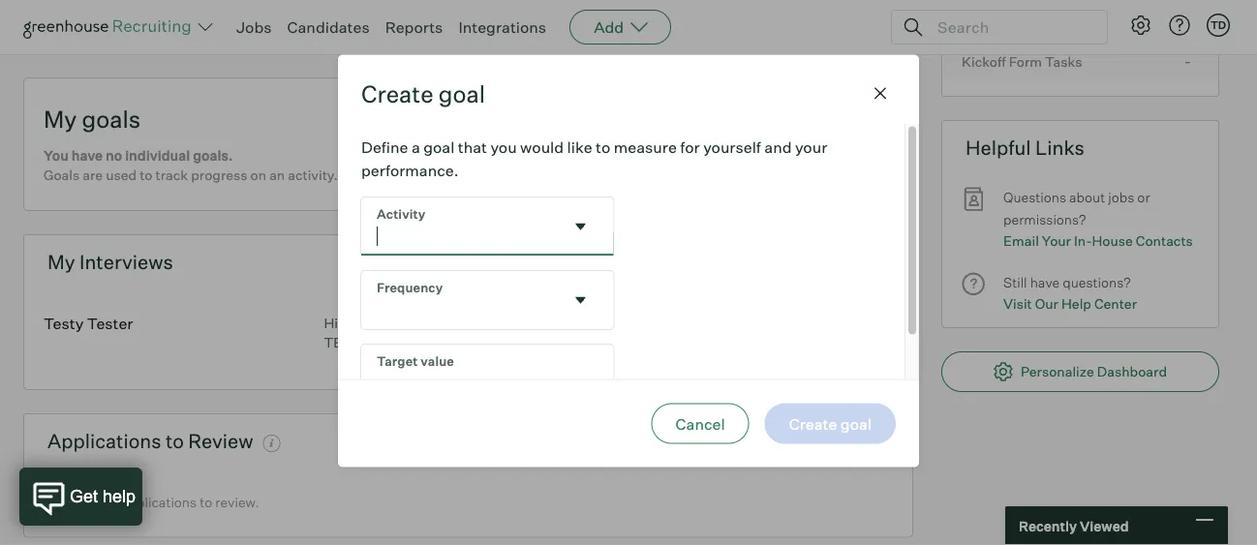 Task type: describe. For each thing, give the bounding box(es) containing it.
hiring manager screen test (19)
[[324, 315, 470, 351]]

house
[[1093, 233, 1134, 250]]

(19)
[[363, 334, 387, 351]]

your
[[1042, 233, 1072, 250]]

helpful links
[[966, 136, 1085, 160]]

yourself
[[704, 137, 761, 156]]

an
[[270, 167, 285, 184]]

screen
[[425, 315, 470, 332]]

testy
[[44, 314, 84, 333]]

my for my goals
[[44, 105, 77, 134]]

no for individual
[[106, 147, 122, 164]]

and
[[765, 137, 792, 156]]

like
[[567, 137, 593, 156]]

performance.
[[361, 160, 459, 180]]

questions about jobs or permissions? email your in-house contacts
[[1004, 189, 1194, 250]]

track
[[156, 167, 188, 184]]

to left review.
[[200, 494, 212, 511]]

center
[[1095, 295, 1138, 312]]

you have no applications to review.
[[44, 494, 259, 511]]

my for my interviews
[[47, 250, 75, 274]]

add
[[594, 17, 624, 37]]

create goal
[[361, 79, 485, 108]]

integrations link
[[459, 17, 547, 37]]

personalize
[[1021, 364, 1095, 381]]

manager
[[366, 315, 422, 332]]

Search text field
[[933, 13, 1090, 41]]

contacts
[[1136, 233, 1194, 250]]

integrations
[[459, 17, 547, 37]]

cancel button
[[652, 404, 750, 444]]

are
[[83, 167, 103, 184]]

reports link
[[385, 17, 443, 37]]

review
[[188, 429, 253, 454]]

or
[[1138, 189, 1151, 206]]

measure
[[614, 137, 677, 156]]

reports
[[385, 17, 443, 37]]

goals
[[44, 167, 80, 184]]

my interviews
[[47, 250, 173, 274]]

permissions?
[[1004, 211, 1087, 228]]

still have questions? visit our help center
[[1004, 274, 1138, 312]]

visit our help center link
[[1004, 293, 1138, 315]]

applications
[[47, 429, 161, 454]]

our
[[1036, 295, 1059, 312]]

my goals
[[44, 105, 141, 134]]

to inside define a goal that you would like to measure for yourself and your performance.
[[596, 137, 611, 156]]

links
[[1036, 136, 1085, 160]]

email your in-house contacts link
[[1004, 231, 1194, 252]]

dashboard
[[1098, 364, 1168, 381]]

testy tester link
[[44, 314, 133, 333]]

greenhouse recruiting image
[[23, 16, 198, 39]]

to inside you have no individual goals. goals are used to track progress on an activity.
[[140, 167, 153, 184]]

a
[[412, 137, 420, 156]]

offers
[[962, 14, 1001, 31]]

email
[[1004, 233, 1040, 250]]

goals.
[[193, 147, 233, 164]]

testy tester
[[44, 314, 133, 333]]

helpful
[[966, 136, 1032, 160]]

individual
[[125, 147, 190, 164]]

0 vertical spatial goal
[[439, 79, 485, 108]]

interviews
[[79, 250, 173, 274]]

tasks
[[1046, 53, 1083, 70]]

kickoff
[[962, 53, 1006, 70]]

progress
[[191, 167, 248, 184]]

that
[[458, 137, 487, 156]]

close modal icon image
[[869, 82, 892, 105]]

td button
[[1203, 10, 1234, 41]]

goals
[[82, 105, 141, 134]]

jobs link
[[236, 17, 272, 37]]



Task type: vqa. For each thing, say whether or not it's contained in the screenshot.
of
no



Task type: locate. For each thing, give the bounding box(es) containing it.
None text field
[[361, 271, 563, 329]]

on
[[251, 167, 267, 184]]

no for applications
[[102, 494, 118, 511]]

for
[[681, 137, 700, 156]]

have
[[71, 147, 103, 164], [1031, 274, 1060, 291], [70, 494, 99, 511]]

1 vertical spatial no
[[102, 494, 118, 511]]

activity.
[[288, 167, 338, 184]]

you have no individual goals. goals are used to track progress on an activity.
[[44, 147, 338, 184]]

no
[[106, 147, 122, 164], [102, 494, 118, 511]]

define
[[361, 137, 408, 156]]

1 - from the top
[[1185, 12, 1192, 32]]

1 vertical spatial you
[[44, 494, 67, 511]]

0 vertical spatial no
[[106, 147, 122, 164]]

no left applications
[[102, 494, 118, 511]]

to down individual
[[140, 167, 153, 184]]

personalize dashboard link
[[942, 352, 1220, 393]]

to
[[596, 137, 611, 156], [140, 167, 153, 184], [166, 429, 184, 454], [200, 494, 212, 511]]

hiring
[[324, 315, 363, 332]]

- for offers
[[1185, 12, 1192, 32]]

cancel
[[676, 414, 725, 434]]

0 vertical spatial toggle flyout image
[[571, 216, 591, 236]]

None field
[[361, 197, 614, 255], [361, 271, 614, 329], [361, 197, 614, 255], [361, 271, 614, 329]]

recently
[[1019, 518, 1077, 535]]

-
[[1185, 12, 1192, 32], [1185, 51, 1192, 70]]

2 - from the top
[[1185, 51, 1192, 70]]

- for kickoff form tasks
[[1185, 51, 1192, 70]]

no up "used"
[[106, 147, 122, 164]]

help
[[1062, 295, 1092, 312]]

would
[[520, 137, 564, 156]]

have for are
[[71, 147, 103, 164]]

form
[[1009, 53, 1043, 70]]

recently viewed
[[1019, 518, 1129, 535]]

questions
[[1004, 189, 1067, 206]]

td button
[[1207, 14, 1231, 37]]

1 you from the top
[[44, 147, 69, 164]]

my left goals at the top left of the page
[[44, 105, 77, 134]]

you
[[491, 137, 517, 156]]

define a goal that you would like to measure for yourself and your performance.
[[361, 137, 828, 180]]

used
[[106, 167, 137, 184]]

you inside you have no individual goals. goals are used to track progress on an activity.
[[44, 147, 69, 164]]

review.
[[215, 494, 259, 511]]

questions?
[[1063, 274, 1131, 291]]

2 vertical spatial have
[[70, 494, 99, 511]]

2 toggle flyout image from the top
[[571, 290, 591, 309]]

None text field
[[361, 197, 563, 255]]

my
[[44, 105, 77, 134], [47, 250, 75, 274]]

jobs
[[236, 17, 272, 37]]

1 vertical spatial have
[[1031, 274, 1060, 291]]

goal right a
[[424, 137, 455, 156]]

1 vertical spatial toggle flyout image
[[571, 290, 591, 309]]

to left review
[[166, 429, 184, 454]]

1 toggle flyout image from the top
[[571, 216, 591, 236]]

0 vertical spatial my
[[44, 105, 77, 134]]

you for you have no applications to review.
[[44, 494, 67, 511]]

your
[[796, 137, 828, 156]]

tester
[[87, 314, 133, 333]]

td
[[1211, 18, 1227, 31]]

personalize dashboard
[[1021, 364, 1168, 381]]

candidates
[[287, 17, 370, 37]]

toggle flyout image
[[571, 216, 591, 236], [571, 290, 591, 309]]

goal inside define a goal that you would like to measure for yourself and your performance.
[[424, 137, 455, 156]]

1 vertical spatial my
[[47, 250, 75, 274]]

viewed
[[1080, 518, 1129, 535]]

1 vertical spatial goal
[[424, 137, 455, 156]]

test
[[324, 334, 360, 351]]

to right 'like'
[[596, 137, 611, 156]]

jobs
[[1109, 189, 1135, 206]]

0 vertical spatial you
[[44, 147, 69, 164]]

still
[[1004, 274, 1028, 291]]

about
[[1070, 189, 1106, 206]]

have for center
[[1031, 274, 1060, 291]]

have up our
[[1031, 274, 1060, 291]]

0 vertical spatial have
[[71, 147, 103, 164]]

applications
[[121, 494, 197, 511]]

have up are
[[71, 147, 103, 164]]

goal up the that
[[439, 79, 485, 108]]

you up goals
[[44, 147, 69, 164]]

2 you from the top
[[44, 494, 67, 511]]

my up testy
[[47, 250, 75, 274]]

no inside you have no individual goals. goals are used to track progress on an activity.
[[106, 147, 122, 164]]

configure image
[[1130, 14, 1153, 37]]

None number field
[[361, 344, 614, 402]]

applications to review
[[47, 429, 253, 454]]

you for you have no individual goals. goals are used to track progress on an activity.
[[44, 147, 69, 164]]

in-
[[1075, 233, 1093, 250]]

have inside still have questions? visit our help center
[[1031, 274, 1060, 291]]

visit
[[1004, 295, 1033, 312]]

goal
[[439, 79, 485, 108], [424, 137, 455, 156]]

you down the applications at the bottom left of page
[[44, 494, 67, 511]]

have down the applications at the bottom left of page
[[70, 494, 99, 511]]

1 vertical spatial -
[[1185, 51, 1192, 70]]

add button
[[570, 10, 672, 45]]

0 vertical spatial -
[[1185, 12, 1192, 32]]

create
[[361, 79, 434, 108]]

candidates link
[[287, 17, 370, 37]]

have inside you have no individual goals. goals are used to track progress on an activity.
[[71, 147, 103, 164]]

kickoff form tasks
[[962, 53, 1083, 70]]

you
[[44, 147, 69, 164], [44, 494, 67, 511]]



